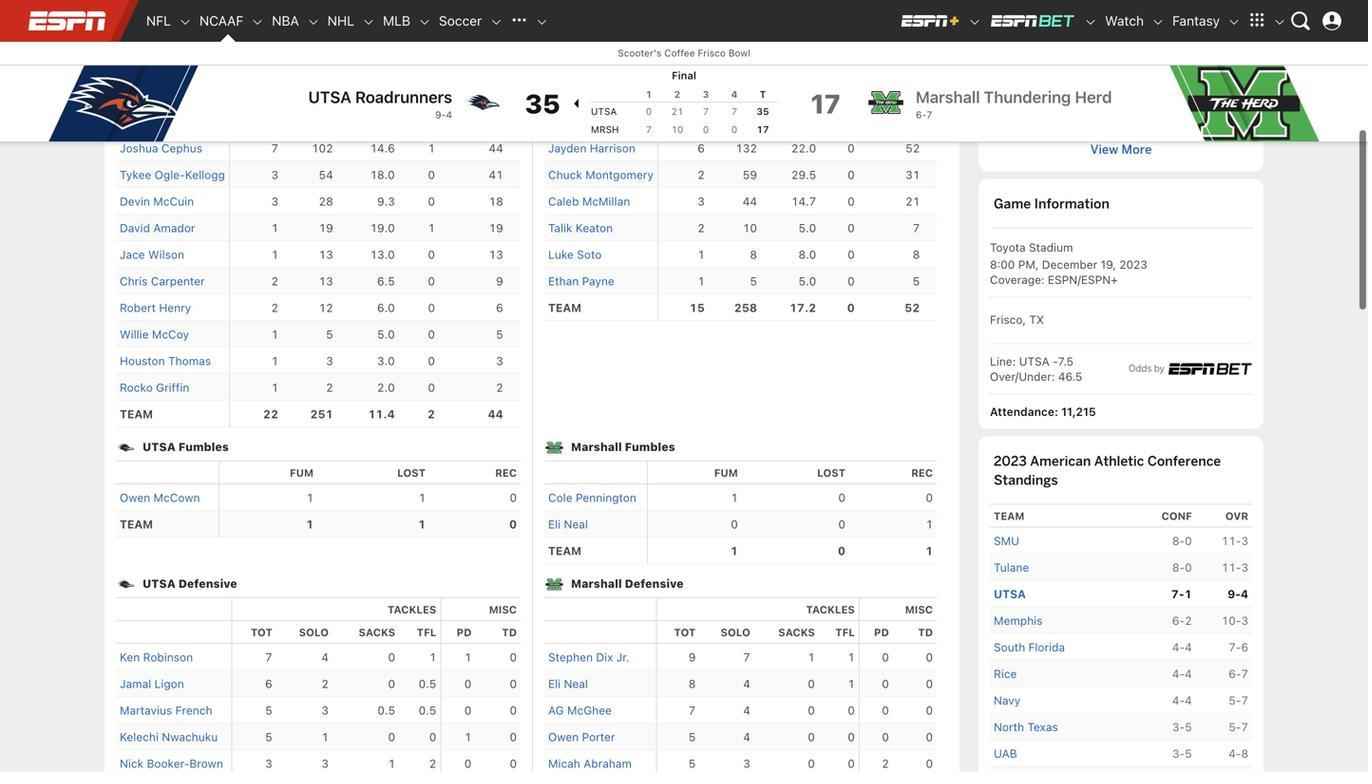Task type: vqa. For each thing, say whether or not it's contained in the screenshot.


Task type: locate. For each thing, give the bounding box(es) containing it.
cole pennington link down more sports image
[[548, 29, 637, 47]]

2 defensive from the left
[[625, 578, 684, 591]]

receiving down final at the top of the page
[[625, 91, 683, 104]]

pennington down marshall fumbles
[[576, 491, 637, 505]]

fum for 0
[[714, 467, 738, 480]]

roadrunners up 14.6
[[355, 87, 452, 106]]

: down december
[[1042, 273, 1045, 287]]

5- for 4-4
[[1229, 695, 1242, 708]]

5-7 up 4-8
[[1229, 721, 1249, 734]]

35 left winner icon utsa roadrunners on the left of the page
[[525, 88, 560, 119]]

1 horizontal spatial 41
[[489, 168, 503, 182]]

tfl
[[417, 627, 437, 639], [836, 627, 855, 639]]

0 vertical spatial thundering
[[1013, 9, 1078, 23]]

utsa inside line : utsa -7.5 over/under : 46.5
[[1020, 355, 1050, 369]]

3-5 for 4-8
[[1173, 748, 1193, 761]]

1 tfl from the left
[[417, 627, 437, 639]]

pennington
[[576, 31, 637, 45], [576, 491, 637, 505]]

1 defensive from the left
[[179, 578, 237, 591]]

coffee inside utsa coach gets coffee bath for winning scooter's coffee frisco bowl 0:19
[[1070, 82, 1108, 95]]

0 vertical spatial 3-
[[1173, 721, 1185, 734]]

41 down ncaaf image
[[261, 31, 276, 45]]

2 receiving from the left
[[625, 91, 683, 104]]

more espn image
[[1243, 7, 1272, 35], [1274, 15, 1287, 29]]

marshall inside utsa roadrunners vs. marshall thundering herd: full highlights 2:00
[[1142, 0, 1190, 7]]

td for marshall defensive
[[919, 627, 933, 639]]

5- down 6-7 on the right of the page
[[1229, 695, 1242, 708]]

neal for stephen
[[564, 678, 588, 691]]

1 vertical spatial 3-
[[1173, 748, 1185, 761]]

3.2
[[800, 58, 820, 71]]

team down 'rocko'
[[120, 408, 153, 421]]

1 horizontal spatial 10
[[743, 221, 757, 235]]

abraham
[[584, 758, 632, 771]]

neal
[[564, 518, 588, 531], [564, 678, 588, 691]]

3-
[[1173, 721, 1185, 734], [1173, 748, 1185, 761]]

pennington for first cole pennington link from the bottom of the page
[[576, 491, 637, 505]]

11.4
[[368, 408, 395, 421]]

2 marshall image from the top
[[545, 438, 571, 457]]

list
[[990, 238, 1253, 420]]

21 down 31
[[906, 195, 920, 208]]

7- up 6-2
[[1172, 588, 1185, 601]]

1 horizontal spatial sacks
[[779, 627, 815, 639]]

team down owen mccown
[[120, 518, 153, 531]]

cole pennington down marshall fumbles
[[548, 491, 637, 505]]

9 up 'scooter's coffee frisco bowl'
[[694, 31, 701, 45]]

0 vertical spatial bowl
[[729, 48, 751, 58]]

7- down the '10-3'
[[1229, 641, 1242, 655]]

1 horizontal spatial 7-
[[1229, 641, 1242, 655]]

eli for stephen dix jr.
[[548, 678, 561, 691]]

2 tfl from the left
[[836, 627, 855, 639]]

13 down 28
[[319, 248, 333, 261]]

1 vertical spatial cole pennington
[[548, 491, 637, 505]]

0 horizontal spatial -
[[739, 31, 744, 45]]

17 up 132
[[757, 124, 770, 135]]

1 horizontal spatial 3.3
[[802, 31, 820, 45]]

caleb mcmillan
[[548, 195, 630, 208]]

1 vertical spatial coffee
[[1070, 82, 1108, 95]]

fum
[[290, 467, 314, 480], [714, 467, 738, 480]]

0 vertical spatial 9
[[694, 31, 701, 45]]

thomas
[[168, 355, 211, 368]]

1 horizontal spatial -
[[797, 31, 802, 45]]

1 tot from the left
[[251, 627, 273, 639]]

2 vertical spatial 17
[[757, 124, 770, 135]]

0 horizontal spatial sacks
[[359, 627, 395, 639]]

owen up micah
[[548, 731, 579, 744]]

1 eli neal link from the top
[[548, 516, 588, 534]]

1 vertical spatial 11-
[[1222, 561, 1242, 575]]

2 horizontal spatial 17
[[811, 88, 841, 119]]

0 vertical spatial frisco
[[698, 48, 726, 58]]

0 horizontal spatial fumbles
[[179, 441, 229, 454]]

2 5-7 from the top
[[1229, 721, 1249, 734]]

1 neal from the top
[[564, 518, 588, 531]]

6- down 7-6
[[1229, 668, 1242, 681]]

0.5 for 0
[[419, 678, 437, 691]]

willie mccoy
[[120, 328, 189, 341]]

david amador link
[[120, 219, 195, 237]]

misc for 0
[[906, 604, 933, 616]]

eli neal link up marshall defensive
[[548, 516, 588, 534]]

utsa image for utsa fumbles
[[116, 438, 143, 457]]

7
[[703, 106, 709, 117], [732, 106, 738, 117], [927, 109, 933, 120], [646, 124, 652, 135], [271, 142, 279, 155], [913, 221, 920, 235], [265, 651, 273, 664], [744, 651, 751, 664], [1242, 668, 1249, 681], [1242, 695, 1249, 708], [689, 704, 696, 718], [1242, 721, 1249, 734]]

utsa roadrunners link
[[308, 86, 452, 107]]

tot for 9
[[674, 627, 696, 639]]

4
[[731, 89, 738, 100], [446, 109, 452, 120], [1241, 588, 1249, 601], [1185, 641, 1193, 655], [322, 651, 329, 664], [1185, 668, 1193, 681], [744, 678, 751, 691], [1185, 695, 1193, 708], [744, 704, 751, 718], [744, 731, 751, 744]]

11-3 up '9-4'
[[1222, 561, 1249, 575]]

cole pennington link
[[548, 29, 637, 47], [548, 489, 637, 507]]

2 horizontal spatial 6-
[[1229, 668, 1242, 681]]

frisco left tx
[[990, 313, 1023, 327]]

espn plus image
[[969, 15, 982, 29]]

nick
[[120, 758, 144, 771]]

utsa up over/under
[[1020, 355, 1050, 369]]

1 sacks from the left
[[359, 627, 395, 639]]

2023 right 19,
[[1120, 258, 1148, 272]]

profile management image
[[1323, 11, 1342, 30]]

utsa up 102
[[308, 87, 352, 106]]

1 fumbles from the left
[[179, 441, 229, 454]]

coffee down 'gets'
[[1070, 82, 1108, 95]]

2 utsa image from the top
[[116, 438, 143, 457]]

roadrunners for utsa roadrunners 9-4
[[355, 87, 452, 106]]

1 solo from the left
[[299, 627, 329, 639]]

5-7
[[1229, 695, 1249, 708], [1229, 721, 1249, 734]]

1 horizontal spatial tfl
[[836, 627, 855, 639]]

0 horizontal spatial 6-
[[916, 109, 927, 120]]

nhl image
[[362, 15, 375, 29]]

2 3- from the top
[[1173, 748, 1185, 761]]

thundering down coach
[[984, 87, 1072, 106]]

mccuin
[[153, 195, 194, 208]]

bowl
[[729, 48, 751, 58], [1148, 82, 1175, 95]]

eli neal link for cole
[[548, 516, 588, 534]]

cole pennington
[[548, 31, 637, 45], [548, 491, 637, 505]]

13 for 13.0
[[319, 248, 333, 261]]

1 pennington from the top
[[576, 31, 637, 45]]

2 fum from the left
[[714, 467, 738, 480]]

eli neal down stephen
[[548, 678, 588, 691]]

thundering
[[1013, 9, 1078, 23], [984, 87, 1072, 106]]

fantasy link
[[1165, 0, 1228, 42]]

9- inside utsa roadrunners 9-4
[[435, 109, 446, 120]]

coffee up final at the top of the page
[[665, 48, 695, 58]]

0 horizontal spatial fum
[[290, 467, 314, 480]]

0 vertical spatial cole pennington link
[[548, 29, 637, 47]]

mccown
[[154, 491, 200, 505]]

1 vertical spatial owen
[[548, 731, 579, 744]]

52 for 22.0
[[906, 142, 920, 155]]

6- right marshall thundering herd image
[[916, 109, 927, 120]]

0 horizontal spatial 21
[[672, 106, 684, 117]]

4-4 for 6-7
[[1173, 668, 1193, 681]]

8- down conf
[[1173, 535, 1185, 548]]

132
[[736, 142, 757, 155]]

1 horizontal spatial solo
[[721, 627, 751, 639]]

2 cole from the top
[[548, 491, 573, 505]]

1 vertical spatial 52
[[905, 301, 920, 315]]

scooter's up 0:19
[[1013, 82, 1067, 95]]

1 vertical spatial thundering
[[984, 87, 1072, 106]]

0 horizontal spatial defensive
[[179, 578, 237, 591]]

0 vertical spatial cole pennington
[[548, 31, 637, 45]]

defensive up jr.
[[625, 578, 684, 591]]

3-5
[[1173, 721, 1193, 734], [1173, 748, 1193, 761]]

8- up 7-1 at the bottom
[[1173, 561, 1185, 575]]

global navigation element
[[19, 0, 1350, 42]]

ken
[[120, 651, 140, 664]]

12
[[319, 301, 333, 315]]

: inside toyota stadium 8:00 pm , december 19, 2023 coverage : espn/espn+
[[1042, 273, 1045, 287]]

bowl down the 'bath'
[[1148, 82, 1175, 95]]

scooter's up marshall receiving
[[618, 48, 662, 58]]

1 8-0 from the top
[[1173, 535, 1193, 548]]

1 lost from the left
[[397, 467, 426, 480]]

1 vertical spatial eli neal link
[[548, 675, 588, 693]]

marshall image for marshall defensive
[[545, 575, 571, 594]]

2 cole pennington from the top
[[548, 491, 637, 505]]

2 list item from the top
[[990, 344, 1253, 394]]

1 vertical spatial pennington
[[576, 491, 637, 505]]

- for 3.3
[[797, 31, 802, 45]]

sacks
[[359, 627, 395, 639], [779, 627, 815, 639]]

1 vertical spatial list item
[[990, 344, 1253, 394]]

2 horizontal spatial frisco
[[1111, 82, 1145, 95]]

18.0
[[370, 168, 395, 182]]

0 horizontal spatial tot
[[251, 627, 273, 639]]

thundering up 2:00
[[1013, 9, 1078, 23]]

3- for 5-
[[1173, 721, 1185, 734]]

cole pennington link down marshall fumbles
[[548, 489, 637, 507]]

10 down final at the top of the page
[[672, 124, 684, 135]]

bowl down -30
[[729, 48, 751, 58]]

1 vertical spatial 7-
[[1229, 641, 1242, 655]]

3- for 4-
[[1173, 748, 1185, 761]]

0 horizontal spatial 3.3
[[377, 31, 397, 45]]

1 cole from the top
[[548, 31, 573, 45]]

tot for 7
[[251, 627, 273, 639]]

2 19 from the left
[[489, 221, 503, 235]]

2 11- from the top
[[1222, 561, 1242, 575]]

navy link
[[994, 692, 1021, 710]]

8-0 down conf
[[1173, 535, 1193, 548]]

2 neal from the top
[[564, 678, 588, 691]]

north texas link
[[994, 719, 1059, 737]]

montgomery
[[586, 168, 654, 182]]

roadrunners up herd:
[[1048, 0, 1120, 7]]

0 vertical spatial cole
[[548, 31, 573, 45]]

2023
[[1120, 258, 1148, 272], [994, 453, 1027, 470]]

0 horizontal spatial roadrunners
[[355, 87, 452, 106]]

1 horizontal spatial scooter's
[[1013, 82, 1067, 95]]

-30
[[739, 31, 759, 45]]

7-1
[[1172, 588, 1193, 601]]

- inside line : utsa -7.5 over/under : 46.5
[[1053, 355, 1059, 369]]

5- for 3-5
[[1229, 721, 1242, 734]]

10 down 59
[[743, 221, 757, 235]]

1 pd from the left
[[457, 627, 472, 639]]

utsa image up joshua
[[116, 88, 143, 107]]

2 tot from the left
[[674, 627, 696, 639]]

0 horizontal spatial 7-
[[1172, 588, 1185, 601]]

frisco left 109
[[698, 48, 726, 58]]

5-7 for 4-4
[[1229, 695, 1249, 708]]

2 sacks from the left
[[779, 627, 815, 639]]

52
[[906, 142, 920, 155], [905, 301, 920, 315]]

1 3- from the top
[[1173, 721, 1185, 734]]

2 misc from the left
[[906, 604, 933, 616]]

1 3-5 from the top
[[1173, 721, 1193, 734]]

list containing toyota stadium
[[990, 238, 1253, 420]]

2 vertical spatial marshall image
[[545, 575, 571, 594]]

marshall image
[[545, 88, 571, 107], [545, 438, 571, 457], [545, 575, 571, 594]]

1 vertical spatial scooter's
[[1013, 82, 1067, 95]]

tykee ogle-kellogg link
[[120, 166, 225, 184]]

marshall inside marshall thundering herd 6-7
[[916, 87, 980, 106]]

0 vertical spatial 2023
[[1120, 258, 1148, 272]]

1 vertical spatial 4-4
[[1173, 668, 1193, 681]]

0.5 for 0.5
[[419, 704, 437, 718]]

2 lost from the left
[[818, 467, 846, 480]]

1 vertical spatial 9-
[[1228, 588, 1241, 601]]

2 pd from the left
[[874, 627, 889, 639]]

0 horizontal spatial misc
[[489, 604, 517, 616]]

2 4-4 from the top
[[1173, 668, 1193, 681]]

utsa up espn bet image
[[1013, 0, 1045, 7]]

5- up 4-8
[[1229, 721, 1242, 734]]

devin mccuin
[[120, 195, 194, 208]]

9- left utsa roadrunners icon
[[435, 109, 446, 120]]

team
[[120, 31, 153, 45], [548, 58, 582, 71], [548, 301, 582, 315], [120, 408, 153, 421], [120, 518, 153, 531], [548, 545, 582, 558]]

18
[[489, 195, 503, 208]]

2 solo from the left
[[721, 627, 751, 639]]

8:00
[[990, 258, 1015, 272]]

utsa image
[[116, 88, 143, 107], [116, 438, 143, 457]]

1 marshall image from the top
[[545, 88, 571, 107]]

marshall fumbles
[[571, 441, 676, 454]]

11-3 down ovr
[[1222, 535, 1249, 548]]

1 cole pennington link from the top
[[548, 29, 637, 47]]

pennington for 1st cole pennington link from the top of the page
[[576, 31, 637, 45]]

jace wilson link
[[120, 246, 184, 264]]

roadrunners inside utsa roadrunners vs. marshall thundering herd: full highlights 2:00
[[1048, 0, 1120, 7]]

eli neal for stephen
[[548, 678, 588, 691]]

utsa up mrsh
[[591, 106, 617, 117]]

17 right 'nba' icon
[[322, 5, 337, 18]]

herd
[[1075, 87, 1113, 106]]

0 horizontal spatial 41
[[261, 31, 276, 45]]

1 vertical spatial 21
[[906, 195, 920, 208]]

micah abraham
[[548, 758, 632, 771]]

1 11- from the top
[[1222, 535, 1242, 548]]

9- up the '10-3'
[[1228, 588, 1241, 601]]

9 for 7
[[689, 651, 696, 664]]

espn more sports home page image
[[505, 7, 533, 35]]

6-
[[916, 109, 927, 120], [1173, 615, 1185, 628], [1229, 668, 1242, 681]]

1 eli from the top
[[548, 518, 561, 531]]

1 utsa image from the top
[[116, 88, 143, 107]]

0 horizontal spatial 19
[[319, 221, 333, 235]]

marshall
[[1142, 0, 1190, 7], [916, 87, 980, 106], [571, 91, 622, 104], [571, 441, 622, 454], [571, 578, 622, 591]]

1 vertical spatial 3-5
[[1173, 748, 1193, 761]]

1 horizontal spatial pd
[[874, 627, 889, 639]]

stephen dix jr.
[[548, 651, 630, 664]]

5-7 down 6-7 on the right of the page
[[1229, 695, 1249, 708]]

receiving for marshall receiving
[[625, 91, 683, 104]]

1 list item from the top
[[990, 238, 1253, 297]]

ncaaf
[[200, 13, 243, 29]]

north
[[994, 721, 1025, 734]]

marshall for receiving
[[571, 91, 622, 104]]

13 for 6.5
[[319, 275, 333, 288]]

7- for 6
[[1229, 641, 1242, 655]]

1 19 from the left
[[319, 221, 333, 235]]

- up 46.5
[[1053, 355, 1059, 369]]

0 horizontal spatial tfl
[[417, 627, 437, 639]]

0 vertical spatial list item
[[990, 238, 1253, 297]]

eli for cole pennington
[[548, 518, 561, 531]]

1 fum from the left
[[290, 467, 314, 480]]

1 8- from the top
[[1173, 535, 1185, 548]]

2 horizontal spatial -
[[1053, 355, 1059, 369]]

4-4 for 7-6
[[1173, 641, 1193, 655]]

receiving up cephus
[[179, 91, 236, 104]]

8-0 up 7-1 at the bottom
[[1173, 561, 1193, 575]]

11- down ovr
[[1222, 535, 1242, 548]]

1 horizontal spatial 9-
[[1228, 588, 1241, 601]]

13 up 12
[[319, 275, 333, 288]]

eli neal
[[548, 518, 588, 531], [548, 678, 588, 691]]

2 eli from the top
[[548, 678, 561, 691]]

2 horizontal spatial td
[[919, 627, 933, 639]]

pd for 1
[[457, 627, 472, 639]]

4-
[[1173, 641, 1185, 655], [1173, 668, 1185, 681], [1173, 695, 1185, 708], [1229, 748, 1242, 761]]

30
[[744, 31, 759, 45]]

1 horizontal spatial owen
[[548, 731, 579, 744]]

t
[[760, 89, 766, 100]]

robert henry
[[120, 301, 191, 315]]

2 vertical spatial 6-
[[1229, 668, 1242, 681]]

11- up '9-4'
[[1222, 561, 1242, 575]]

1 receiving from the left
[[179, 91, 236, 104]]

1 tackles from the left
[[388, 604, 437, 616]]

2 3-5 from the top
[[1173, 748, 1193, 761]]

utsa image
[[116, 575, 143, 594]]

1 vertical spatial roadrunners
[[355, 87, 452, 106]]

winning
[[1198, 66, 1242, 80]]

1 vertical spatial 5-
[[1229, 721, 1242, 734]]

41 up 18
[[489, 168, 503, 182]]

5.0 down 6.0
[[377, 328, 395, 341]]

17 down 3.2
[[811, 88, 841, 119]]

defensive right utsa image
[[179, 578, 237, 591]]

utsa image up owen mccown link
[[116, 438, 143, 457]]

0 vertical spatial owen
[[120, 491, 150, 505]]

0 vertical spatial 5-
[[1229, 695, 1242, 708]]

2023 up "standings"
[[994, 453, 1027, 470]]

2 11-3 from the top
[[1222, 561, 1249, 575]]

2 8-0 from the top
[[1173, 561, 1193, 575]]

- up 109
[[739, 31, 744, 45]]

1 horizontal spatial tackles
[[806, 604, 855, 616]]

2 tackles from the left
[[806, 604, 855, 616]]

1 5-7 from the top
[[1229, 695, 1249, 708]]

1 vertical spatial 5-7
[[1229, 721, 1249, 734]]

2 vertical spatial 4-4
[[1173, 695, 1193, 708]]

0 horizontal spatial lost
[[397, 467, 426, 480]]

0 vertical spatial neal
[[564, 518, 588, 531]]

19.0
[[370, 221, 395, 235]]

:
[[1042, 273, 1045, 287], [1013, 355, 1016, 369], [1052, 370, 1055, 384], [1055, 406, 1059, 419]]

26
[[502, 31, 517, 45]]

5.0 up '8.0'
[[799, 221, 817, 235]]

1 misc from the left
[[489, 604, 517, 616]]

eli neal link down stephen
[[548, 675, 588, 693]]

cephus
[[161, 142, 202, 155]]

1 4-4 from the top
[[1173, 641, 1193, 655]]

13
[[319, 248, 333, 261], [489, 248, 503, 261], [319, 275, 333, 288]]

2 vertical spatial 44
[[488, 408, 503, 421]]

team up winner icon utsa roadrunners on the left of the page
[[548, 58, 582, 71]]

2 eli neal from the top
[[548, 678, 588, 691]]

neal up marshall defensive
[[564, 518, 588, 531]]

1 5- from the top
[[1229, 695, 1242, 708]]

1 vertical spatial cole pennington link
[[548, 489, 637, 507]]

cole pennington down more sports image
[[548, 31, 637, 45]]

1 cole pennington from the top
[[548, 31, 637, 45]]

3 4-4 from the top
[[1173, 695, 1193, 708]]

1 11-3 from the top
[[1222, 535, 1249, 548]]

4-4 for 5-7
[[1173, 695, 1193, 708]]

cole down marshall fumbles
[[548, 491, 573, 505]]

- up 3.2
[[797, 31, 802, 45]]

9-
[[435, 109, 446, 120], [1228, 588, 1241, 601]]

3 marshall image from the top
[[545, 575, 571, 594]]

harrison
[[590, 142, 636, 155]]

fantasy image
[[1228, 15, 1241, 29]]

3.3 up 3.2
[[802, 31, 820, 45]]

coffee
[[665, 48, 695, 58], [1070, 82, 1108, 95]]

roadrunners inside utsa roadrunners 9-4
[[355, 87, 452, 106]]

1 horizontal spatial more espn image
[[1274, 15, 1287, 29]]

marshall for defensive
[[571, 578, 622, 591]]

0 horizontal spatial receiving
[[179, 91, 236, 104]]

list item
[[990, 238, 1253, 297], [990, 344, 1253, 394]]

0 vertical spatial 11-3
[[1222, 535, 1249, 548]]

1 horizontal spatial 17
[[757, 124, 770, 135]]

0 vertical spatial marshall image
[[545, 88, 571, 107]]

1 eli neal from the top
[[548, 518, 588, 531]]

6- down 7-1 at the bottom
[[1173, 615, 1185, 628]]

cole
[[548, 31, 573, 45], [548, 491, 573, 505]]

1 vertical spatial 41
[[489, 168, 503, 182]]

2 pennington from the top
[[576, 491, 637, 505]]

0 vertical spatial 17
[[322, 5, 337, 18]]

thundering inside marshall thundering herd 6-7
[[984, 87, 1072, 106]]

team down 'ethan'
[[548, 301, 582, 315]]

35 down the t
[[757, 106, 770, 117]]

8-
[[1173, 535, 1185, 548], [1173, 561, 1185, 575]]

jayden harrison
[[548, 142, 636, 155]]

lost
[[397, 467, 426, 480], [818, 467, 846, 480]]

eli neal link for stephen
[[548, 675, 588, 693]]

soccer link
[[432, 0, 490, 42]]

19 down 28
[[319, 221, 333, 235]]

0 vertical spatial scooter's
[[618, 48, 662, 58]]

, down stadium
[[1036, 258, 1039, 272]]

1 horizontal spatial 6-
[[1173, 615, 1185, 628]]

td for utsa defensive
[[502, 627, 517, 639]]

9-4
[[1228, 588, 1249, 601]]

memphis link
[[994, 612, 1043, 630]]

1 vertical spatial ,
[[1023, 313, 1026, 327]]

north texas
[[994, 721, 1059, 734]]

11-3
[[1222, 535, 1249, 548], [1222, 561, 1249, 575]]

21 down final at the top of the page
[[672, 106, 684, 117]]

2023 inside 2023 american athletic conference standings
[[994, 453, 1027, 470]]

tfl for 1
[[836, 627, 855, 639]]

8- for smu
[[1173, 535, 1185, 548]]

1 vertical spatial 5.0
[[799, 275, 817, 288]]

neal up ag mcghee at the bottom left of page
[[564, 678, 588, 691]]

2 fumbles from the left
[[625, 441, 676, 454]]

2 5- from the top
[[1229, 721, 1242, 734]]

2 eli neal link from the top
[[548, 675, 588, 693]]

view
[[1091, 141, 1119, 157]]

utsa up the joshua cephus
[[143, 91, 176, 104]]

cole down more sports image
[[548, 31, 573, 45]]

9 right jr.
[[689, 651, 696, 664]]

mccoy
[[152, 328, 189, 341]]

fumbles
[[179, 441, 229, 454], [625, 441, 676, 454]]

1 vertical spatial 2023
[[994, 453, 1027, 470]]

kelechi nwachuku
[[120, 731, 218, 744]]

owen left mccown
[[120, 491, 150, 505]]

marshall for fumbles
[[571, 441, 622, 454]]

3.3 down mlb
[[377, 31, 397, 45]]

frisco down coffee
[[1111, 82, 1145, 95]]

david amador
[[120, 221, 195, 235]]

defensive for utsa defensive
[[179, 578, 237, 591]]

1 horizontal spatial bowl
[[1148, 82, 1175, 95]]

0 horizontal spatial scooter's
[[618, 48, 662, 58]]

kelechi
[[120, 731, 159, 744]]

soccer
[[439, 13, 482, 29]]

5-7 for 3-5
[[1229, 721, 1249, 734]]

game
[[994, 196, 1031, 213]]

utsa up marshall thundering herd 'link'
[[1013, 66, 1045, 80]]

0 horizontal spatial 9-
[[435, 109, 446, 120]]

tackles for 0
[[388, 604, 437, 616]]

tackles
[[388, 604, 437, 616], [806, 604, 855, 616]]

utsa
[[1013, 0, 1045, 7], [1013, 66, 1045, 80], [308, 87, 352, 106], [143, 91, 176, 104], [591, 106, 617, 117], [1020, 355, 1050, 369], [143, 441, 176, 454], [143, 578, 176, 591], [994, 588, 1026, 601]]

2 8- from the top
[[1173, 561, 1185, 575]]

: left 46.5
[[1052, 370, 1055, 384]]

eli neal up marshall defensive
[[548, 518, 588, 531]]

0 vertical spatial 4-4
[[1173, 641, 1193, 655]]

0 vertical spatial 21
[[672, 106, 684, 117]]

cole for 1st cole pennington link from the top of the page
[[548, 31, 573, 45]]

watch image
[[1152, 15, 1165, 29]]

martavius french link
[[120, 702, 213, 720]]

, left tx
[[1023, 313, 1026, 327]]



Task type: describe. For each thing, give the bounding box(es) containing it.
fumbles for utsa fumbles
[[179, 441, 229, 454]]

44 for 1
[[489, 142, 503, 155]]

team down kevorian at the left top
[[120, 31, 153, 45]]

4-8
[[1229, 748, 1249, 761]]

roadrunners for utsa roadrunners vs. marshall thundering herd: full highlights 2:00
[[1048, 0, 1120, 7]]

tykee ogle-kellogg
[[120, 168, 225, 182]]

135
[[314, 31, 337, 45]]

6- inside marshall thundering herd 6-7
[[916, 109, 927, 120]]

devin mccuin link
[[120, 192, 194, 211]]

espn bet image
[[990, 13, 1077, 29]]

8-0 for smu
[[1173, 535, 1193, 548]]

utsa image for utsa receiving
[[116, 88, 143, 107]]

south florida
[[994, 641, 1066, 655]]

wilson
[[148, 248, 184, 261]]

22
[[263, 408, 279, 421]]

1 vertical spatial 10
[[743, 221, 757, 235]]

mcmillan
[[583, 195, 630, 208]]

winner icon utsa roadrunners image
[[570, 92, 582, 115]]

- for 30
[[739, 31, 744, 45]]

0 horizontal spatial frisco
[[698, 48, 726, 58]]

conference
[[1148, 453, 1222, 470]]

utsa down tulane link
[[994, 588, 1026, 601]]

11-3 for tulane
[[1222, 561, 1249, 575]]

list item containing line
[[990, 344, 1253, 394]]

soccer image
[[490, 15, 503, 29]]

espn+ image
[[900, 13, 961, 29]]

luke soto link
[[548, 246, 602, 264]]

1 vertical spatial 44
[[743, 195, 757, 208]]

kelechi nwachuku link
[[120, 729, 218, 747]]

28
[[319, 195, 333, 208]]

nba image
[[307, 15, 320, 29]]

stephen dix jr. link
[[548, 649, 630, 667]]

solo for 7
[[721, 627, 751, 639]]

houston thomas link
[[120, 352, 211, 370]]

full
[[1115, 9, 1135, 23]]

talik keaton
[[548, 221, 613, 235]]

rec for 0
[[912, 467, 933, 480]]

mlb
[[383, 13, 411, 29]]

34
[[686, 58, 701, 71]]

talik
[[548, 221, 573, 235]]

payne
[[582, 275, 615, 288]]

marshall image for marshall receiving
[[545, 88, 571, 107]]

lost for 0
[[818, 467, 846, 480]]

0 horizontal spatial coffee
[[665, 48, 695, 58]]

long
[[890, 117, 920, 130]]

gets
[[1085, 66, 1109, 80]]

utsa defensive
[[143, 578, 237, 591]]

pd for 0
[[874, 627, 889, 639]]

ethan
[[548, 275, 579, 288]]

mlb image
[[418, 15, 432, 29]]

6- for 6-7
[[1229, 668, 1242, 681]]

jr.
[[617, 651, 630, 664]]

3-5 for 5-7
[[1173, 721, 1193, 734]]

nwachuku
[[162, 731, 218, 744]]

utsa inside utsa roadrunners vs. marshall thundering herd: full highlights 2:00
[[1013, 0, 1045, 7]]

lost for 1
[[397, 467, 426, 480]]

coverage
[[990, 273, 1042, 287]]

11-3 for smu
[[1222, 535, 1249, 548]]

utsa receiving
[[143, 91, 236, 104]]

14.7
[[792, 195, 817, 208]]

highlights
[[1138, 9, 1195, 23]]

258
[[734, 301, 757, 315]]

7- for 1
[[1172, 588, 1185, 601]]

10-
[[1222, 615, 1242, 628]]

tackles for 1
[[806, 604, 855, 616]]

solo for 4
[[299, 627, 329, 639]]

: up over/under
[[1013, 355, 1016, 369]]

tykee
[[120, 168, 151, 182]]

11- for tulane
[[1222, 561, 1242, 575]]

utsa up the ken robinson "link"
[[143, 578, 176, 591]]

54
[[319, 168, 333, 182]]

tfl for 0
[[417, 627, 437, 639]]

44 for 2
[[488, 408, 503, 421]]

eli neal for cole
[[548, 518, 588, 531]]

watch
[[1106, 13, 1145, 29]]

owen for owen porter
[[548, 731, 579, 744]]

information
[[1035, 196, 1110, 213]]

marshall thundering herd image
[[867, 83, 905, 121]]

tulane link
[[994, 559, 1030, 577]]

7 inside marshall thundering herd 6-7
[[927, 109, 933, 120]]

sacks for 0
[[359, 627, 395, 639]]

8- for tulane
[[1173, 561, 1185, 575]]

marshall for thundering
[[916, 87, 980, 106]]

jamal ligon link
[[120, 675, 184, 693]]

4- for 5-
[[1173, 695, 1185, 708]]

10-3
[[1222, 615, 1249, 628]]

nfl link
[[139, 0, 179, 42]]

2023 inside toyota stadium 8:00 pm , december 19, 2023 coverage : espn/espn+
[[1120, 258, 1148, 272]]

neal for cole
[[564, 518, 588, 531]]

more sports image
[[535, 15, 549, 29]]

sacks for 1
[[779, 627, 815, 639]]

misc for 1
[[489, 604, 517, 616]]

kellogg
[[185, 168, 225, 182]]

thundering inside utsa roadrunners vs. marshall thundering herd: full highlights 2:00
[[1013, 9, 1078, 23]]

houston thomas
[[120, 355, 211, 368]]

8-0 for tulane
[[1173, 561, 1193, 575]]

cole for first cole pennington link from the bottom of the page
[[548, 491, 573, 505]]

1 horizontal spatial frisco
[[990, 313, 1023, 327]]

1 horizontal spatial 21
[[906, 195, 920, 208]]

marshall image for marshall fumbles
[[545, 438, 571, 457]]

joshua cephus link
[[120, 139, 202, 157]]

nfl image
[[179, 15, 192, 29]]

1 vertical spatial 9
[[496, 275, 503, 288]]

american
[[1031, 453, 1092, 470]]

11- for smu
[[1222, 535, 1242, 548]]

9 for -30
[[694, 31, 701, 45]]

coffee
[[1112, 66, 1148, 80]]

barnes
[[169, 5, 207, 18]]

fumbles for marshall fumbles
[[625, 441, 676, 454]]

0 horizontal spatial bowl
[[729, 48, 751, 58]]

navy
[[994, 695, 1021, 708]]

conf
[[1162, 511, 1193, 523]]

13 down 18
[[489, 248, 503, 261]]

carpenter
[[151, 275, 205, 288]]

chris carpenter
[[120, 275, 205, 288]]

over/under
[[990, 370, 1052, 384]]

mrsh
[[591, 124, 619, 135]]

1 vertical spatial 17
[[811, 88, 841, 119]]

attendance
[[990, 406, 1055, 419]]

2:00
[[1013, 28, 1038, 42]]

4 inside utsa roadrunners 9-4
[[446, 109, 452, 120]]

2 cole pennington link from the top
[[548, 489, 637, 507]]

scooter's inside utsa coach gets coffee bath for winning scooter's coffee frisco bowl 0:19
[[1013, 82, 1067, 95]]

4- for 6-
[[1173, 668, 1185, 681]]

yds
[[735, 117, 757, 130]]

devin
[[120, 195, 150, 208]]

team up marshall defensive
[[548, 545, 582, 558]]

uab link
[[994, 745, 1018, 763]]

102
[[312, 142, 333, 155]]

1 horizontal spatial 35
[[757, 106, 770, 117]]

2 vertical spatial 5.0
[[377, 328, 395, 341]]

booker-
[[147, 758, 190, 771]]

rocko
[[120, 381, 153, 394]]

46.5
[[1059, 370, 1083, 384]]

0 horizontal spatial 10
[[672, 124, 684, 135]]

1 horizontal spatial rec
[[683, 117, 705, 130]]

0 horizontal spatial more espn image
[[1243, 7, 1272, 35]]

109
[[736, 58, 759, 71]]

smu
[[994, 535, 1020, 548]]

rocko griffin link
[[120, 379, 189, 397]]

6.5
[[377, 275, 395, 288]]

utsa up owen mccown link
[[143, 441, 176, 454]]

kevorian barnes
[[120, 5, 207, 18]]

watch link
[[1098, 0, 1152, 42]]

team
[[994, 511, 1025, 523]]

0 vertical spatial 41
[[261, 31, 276, 45]]

receiving for utsa receiving
[[179, 91, 236, 104]]

coach
[[1048, 66, 1082, 80]]

utsa link
[[994, 586, 1026, 604]]

memphis
[[994, 615, 1043, 628]]

cole pennington for 1st cole pennington link from the top of the page
[[548, 31, 637, 45]]

espn bet image
[[1085, 15, 1098, 29]]

chuck montgomery
[[548, 168, 654, 182]]

, inside toyota stadium 8:00 pm , december 19, 2023 coverage : espn/espn+
[[1036, 258, 1039, 272]]

utsa inside utsa coach gets coffee bath for winning scooter's coffee frisco bowl 0:19
[[1013, 66, 1045, 80]]

0 horizontal spatial 17
[[322, 5, 337, 18]]

: left 11,215
[[1055, 406, 1059, 419]]

fum for 1
[[290, 467, 314, 480]]

owen for owen mccown
[[120, 491, 150, 505]]

rec for 1
[[495, 467, 517, 480]]

mcghee
[[567, 704, 612, 718]]

4- for 7-
[[1173, 641, 1185, 655]]

0:19
[[1013, 101, 1036, 114]]

stephen
[[548, 651, 593, 664]]

frisco inside utsa coach gets coffee bath for winning scooter's coffee frisco bowl 0:19
[[1111, 82, 1145, 95]]

0 horizontal spatial 35
[[525, 88, 560, 119]]

list item containing toyota stadium
[[990, 238, 1253, 297]]

1 3.3 from the left
[[377, 31, 397, 45]]

251
[[310, 408, 333, 421]]

cole pennington for first cole pennington link from the bottom of the page
[[548, 491, 637, 505]]

south
[[994, 641, 1026, 655]]

52 for 17.2
[[905, 301, 920, 315]]

6- for 6-2
[[1173, 615, 1185, 628]]

bowl inside utsa coach gets coffee bath for winning scooter's coffee frisco bowl 0:19
[[1148, 82, 1175, 95]]

utsa inside utsa roadrunners 9-4
[[308, 87, 352, 106]]

marshall thundering herd 6-7
[[916, 87, 1113, 120]]

0 vertical spatial 5.0
[[799, 221, 817, 235]]

luke
[[548, 248, 574, 261]]

line : utsa -7.5 over/under : 46.5
[[990, 355, 1083, 384]]

0 horizontal spatial td
[[420, 117, 435, 130]]

henry
[[159, 301, 191, 315]]

2 3.3 from the left
[[802, 31, 820, 45]]

17.2
[[790, 301, 817, 315]]

ncaaf link
[[192, 0, 251, 42]]

ncaaf image
[[251, 15, 264, 29]]

willie
[[120, 328, 149, 341]]

utsa roadrunners image
[[464, 83, 502, 121]]

david
[[120, 221, 150, 235]]

caleb
[[548, 195, 579, 208]]

defensive for marshall defensive
[[625, 578, 684, 591]]

ethan payne link
[[548, 272, 615, 290]]

joshua
[[120, 142, 158, 155]]



